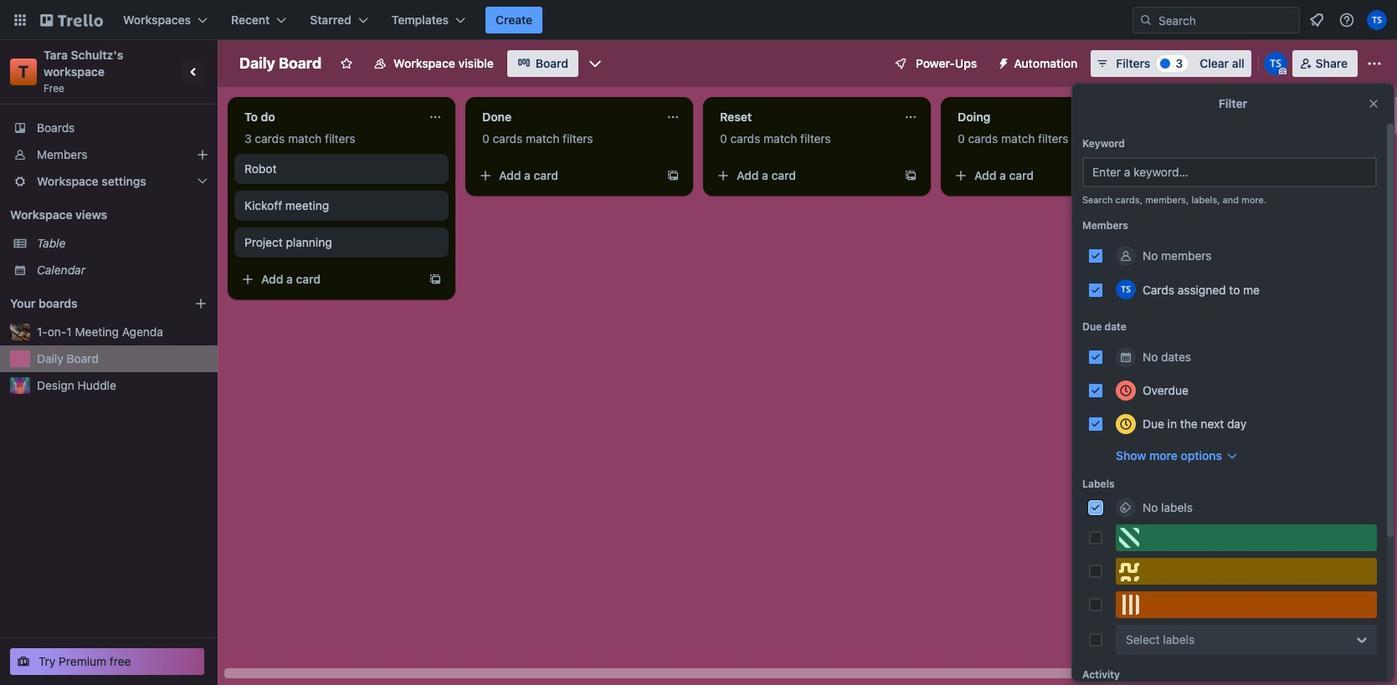 Task type: vqa. For each thing, say whether or not it's contained in the screenshot.
Home icon
no



Task type: describe. For each thing, give the bounding box(es) containing it.
starred
[[310, 13, 351, 27]]

templates button
[[381, 7, 476, 33]]

0 vertical spatial tara schultz (taraschultz7) image
[[1367, 10, 1387, 30]]

design
[[37, 378, 74, 393]]

calendar
[[37, 263, 85, 277]]

workspaces button
[[113, 7, 218, 33]]

match for done
[[526, 131, 559, 146]]

reset
[[720, 110, 752, 124]]

3 for 3 cards match filters
[[244, 131, 252, 146]]

activity
[[1082, 669, 1120, 681]]

members link
[[0, 141, 218, 168]]

no for no labels
[[1143, 501, 1158, 515]]

create button
[[486, 7, 543, 33]]

boards
[[39, 296, 78, 311]]

workspace views
[[10, 208, 107, 222]]

premium
[[59, 655, 106, 669]]

kickoff meeting link
[[244, 198, 439, 214]]

keyword
[[1082, 137, 1125, 150]]

overdue
[[1143, 383, 1189, 398]]

settings
[[102, 174, 146, 188]]

0 for done
[[482, 131, 489, 146]]

agenda
[[122, 325, 163, 339]]

cards for done
[[493, 131, 523, 146]]

cards for to do
[[255, 131, 285, 146]]

0 horizontal spatial members
[[37, 147, 87, 162]]

Search field
[[1153, 8, 1299, 33]]

color: green, title: none element
[[1116, 525, 1377, 552]]

list
[[1280, 108, 1296, 122]]

add down doing 0 cards match filters
[[974, 168, 997, 182]]

t
[[18, 62, 29, 81]]

create from template… image
[[1142, 169, 1155, 182]]

recent button
[[221, 7, 297, 33]]

a for reset
[[762, 168, 768, 182]]

robot link
[[244, 161, 439, 177]]

project
[[244, 235, 283, 249]]

card for doing
[[1009, 168, 1034, 182]]

Doing text field
[[948, 104, 1132, 131]]

robot
[[244, 162, 277, 176]]

more.
[[1242, 194, 1267, 205]]

labels,
[[1192, 194, 1220, 205]]

select
[[1126, 633, 1160, 647]]

search cards, members, labels, and more.
[[1082, 194, 1267, 205]]

try premium free
[[39, 655, 131, 669]]

workspace visible
[[394, 56, 494, 70]]

workspace settings button
[[0, 168, 218, 195]]

create from template… image for to do
[[429, 273, 442, 286]]

no dates
[[1143, 350, 1191, 364]]

add a card button for to do
[[234, 266, 422, 293]]

show
[[1116, 449, 1146, 463]]

add a card for to do
[[261, 272, 321, 286]]

Board name text field
[[231, 50, 330, 77]]

filters
[[1116, 56, 1151, 70]]

add board image
[[194, 297, 208, 311]]

add for reset
[[737, 168, 759, 182]]

done
[[482, 110, 512, 124]]

table
[[37, 236, 66, 250]]

table link
[[37, 235, 208, 252]]

planning
[[286, 235, 332, 249]]

day
[[1227, 417, 1247, 431]]

schultz's
[[71, 48, 123, 62]]

another
[[1234, 108, 1277, 122]]

all
[[1232, 56, 1245, 70]]

cards,
[[1116, 194, 1143, 205]]

3 cards match filters
[[244, 131, 355, 146]]

next
[[1201, 417, 1224, 431]]

try premium free button
[[10, 649, 204, 676]]

no for no dates
[[1143, 350, 1158, 364]]

daily inside daily board text field
[[239, 54, 275, 72]]

do
[[261, 110, 275, 124]]

board link
[[507, 50, 578, 77]]

labels for no labels
[[1161, 501, 1193, 515]]

boards link
[[0, 115, 218, 141]]

customize views image
[[587, 55, 604, 72]]

card for to do
[[296, 272, 321, 286]]

0 cards match filters for reset
[[720, 131, 831, 146]]

0 cards match filters for done
[[482, 131, 593, 146]]

sm image
[[991, 50, 1014, 74]]

1 vertical spatial daily board
[[37, 352, 99, 366]]

a for doing
[[1000, 168, 1006, 182]]

workspace visible button
[[363, 50, 504, 77]]

visible
[[458, 56, 494, 70]]

create from template… image for reset
[[904, 169, 918, 182]]

calendar link
[[37, 262, 208, 279]]

share button
[[1292, 50, 1358, 77]]

match for to do
[[288, 131, 322, 146]]

select labels
[[1126, 633, 1195, 647]]

due in the next day
[[1143, 417, 1247, 431]]

tara
[[44, 48, 68, 62]]

1-
[[37, 325, 48, 339]]

ups
[[955, 56, 977, 70]]

options
[[1181, 449, 1222, 463]]

Enter a keyword… text field
[[1082, 157, 1377, 188]]

add a card button for done
[[472, 162, 660, 189]]

show more options button
[[1116, 448, 1239, 465]]

project planning
[[244, 235, 332, 249]]

doing 0 cards match filters
[[958, 110, 1069, 146]]

date
[[1105, 321, 1127, 333]]

workspace
[[44, 64, 105, 79]]

the
[[1180, 417, 1198, 431]]

filters for to do
[[325, 131, 355, 146]]

power-
[[916, 56, 955, 70]]

more
[[1149, 449, 1178, 463]]

t link
[[10, 59, 37, 85]]

clear all button
[[1193, 50, 1251, 77]]

automation
[[1014, 56, 1078, 70]]

filters for done
[[563, 131, 593, 146]]

Reset text field
[[710, 104, 894, 131]]



Task type: locate. For each thing, give the bounding box(es) containing it.
2 vertical spatial tara schultz (taraschultz7) image
[[1116, 280, 1136, 300]]

2 horizontal spatial create from template… image
[[904, 169, 918, 182]]

search
[[1082, 194, 1113, 205]]

add a card down doing 0 cards match filters
[[974, 168, 1034, 182]]

board inside text field
[[279, 54, 322, 72]]

daily board link
[[37, 351, 208, 368]]

add left another
[[1209, 108, 1231, 122]]

3 filters from the left
[[800, 131, 831, 146]]

add a card down done
[[499, 168, 558, 182]]

a down doing 0 cards match filters
[[1000, 168, 1006, 182]]

your
[[10, 296, 36, 311]]

1 vertical spatial members
[[1082, 219, 1128, 232]]

1 vertical spatial daily
[[37, 352, 63, 366]]

card down 'done' text field
[[534, 168, 558, 182]]

1
[[66, 325, 72, 339]]

create
[[496, 13, 533, 27]]

tara schultz's workspace link
[[44, 48, 126, 79]]

create from template… image for done
[[666, 169, 680, 182]]

0 down reset
[[720, 131, 727, 146]]

add down project
[[261, 272, 283, 286]]

0 horizontal spatial 0
[[482, 131, 489, 146]]

free
[[44, 82, 64, 95]]

due date
[[1082, 321, 1127, 333]]

labels right select
[[1163, 633, 1195, 647]]

filters down the "doing" text field
[[1038, 131, 1069, 146]]

0 vertical spatial daily board
[[239, 54, 322, 72]]

1 vertical spatial due
[[1143, 417, 1164, 431]]

filters inside doing 0 cards match filters
[[1038, 131, 1069, 146]]

match down to do text box on the left top
[[288, 131, 322, 146]]

huddle
[[77, 378, 116, 393]]

workspace up workspace views
[[37, 174, 98, 188]]

0 vertical spatial labels
[[1161, 501, 1193, 515]]

0 horizontal spatial 0 cards match filters
[[482, 131, 593, 146]]

dates
[[1161, 350, 1191, 364]]

due left date
[[1082, 321, 1102, 333]]

in
[[1168, 417, 1177, 431]]

tara schultz (taraschultz7) image right "all"
[[1264, 52, 1287, 75]]

tara schultz (taraschultz7) image left cards
[[1116, 280, 1136, 300]]

daily inside daily board link
[[37, 352, 63, 366]]

0 inside doing 0 cards match filters
[[958, 131, 965, 146]]

daily
[[239, 54, 275, 72], [37, 352, 63, 366]]

0 vertical spatial workspace
[[394, 56, 455, 70]]

workspace inside button
[[394, 56, 455, 70]]

add for to do
[[261, 272, 283, 286]]

0 down doing
[[958, 131, 965, 146]]

filters down to do text box on the left top
[[325, 131, 355, 146]]

1 horizontal spatial 0 cards match filters
[[720, 131, 831, 146]]

1 horizontal spatial tara schultz (taraschultz7) image
[[1264, 52, 1287, 75]]

members down boards at the left of page
[[37, 147, 87, 162]]

3 down to
[[244, 131, 252, 146]]

0 for reset
[[720, 131, 727, 146]]

members
[[1161, 249, 1212, 263]]

3 left the clear
[[1176, 56, 1183, 70]]

filters down reset text box
[[800, 131, 831, 146]]

match down the "doing" text field
[[1001, 131, 1035, 146]]

no up cards
[[1143, 249, 1158, 263]]

1 no from the top
[[1143, 249, 1158, 263]]

1 cards from the left
[[255, 131, 285, 146]]

2 vertical spatial no
[[1143, 501, 1158, 515]]

1 horizontal spatial create from template… image
[[666, 169, 680, 182]]

add a card button down doing 0 cards match filters
[[948, 162, 1135, 189]]

workspaces
[[123, 13, 191, 27]]

1 vertical spatial tara schultz (taraschultz7) image
[[1264, 52, 1287, 75]]

filters down 'done' text field
[[563, 131, 593, 146]]

daily board down "recent" popup button
[[239, 54, 322, 72]]

a down reset text box
[[762, 168, 768, 182]]

doing
[[958, 110, 991, 124]]

1 vertical spatial 3
[[244, 131, 252, 146]]

show menu image
[[1366, 55, 1383, 72]]

add another list
[[1209, 108, 1296, 122]]

try
[[39, 655, 56, 669]]

assigned
[[1178, 283, 1226, 297]]

and
[[1223, 194, 1239, 205]]

0 down done
[[482, 131, 489, 146]]

no left the dates
[[1143, 350, 1158, 364]]

clear
[[1200, 56, 1229, 70]]

daily board down the 1
[[37, 352, 99, 366]]

members down search
[[1082, 219, 1128, 232]]

workspace up table
[[10, 208, 72, 222]]

a down 'done' text field
[[524, 168, 531, 182]]

0 horizontal spatial create from template… image
[[429, 273, 442, 286]]

cards down done
[[493, 131, 523, 146]]

a down project planning at the left top of the page
[[286, 272, 293, 286]]

1-on-1 meeting agenda
[[37, 325, 163, 339]]

card for reset
[[771, 168, 796, 182]]

workspace for workspace visible
[[394, 56, 455, 70]]

1 vertical spatial workspace
[[37, 174, 98, 188]]

workspace down templates dropdown button
[[394, 56, 455, 70]]

tara schultz (taraschultz7) image
[[1367, 10, 1387, 30], [1264, 52, 1287, 75], [1116, 280, 1136, 300]]

1 horizontal spatial daily board
[[239, 54, 322, 72]]

daily down "recent" popup button
[[239, 54, 275, 72]]

daily board inside text field
[[239, 54, 322, 72]]

labels
[[1082, 478, 1115, 491]]

add inside button
[[1209, 108, 1231, 122]]

no
[[1143, 249, 1158, 263], [1143, 350, 1158, 364], [1143, 501, 1158, 515]]

workspace navigation collapse icon image
[[182, 60, 206, 84]]

meeting
[[75, 325, 119, 339]]

cards down doing
[[968, 131, 998, 146]]

0 horizontal spatial tara schultz (taraschultz7) image
[[1116, 280, 1136, 300]]

filters
[[325, 131, 355, 146], [563, 131, 593, 146], [800, 131, 831, 146], [1038, 131, 1069, 146]]

2 0 cards match filters from the left
[[720, 131, 831, 146]]

back to home image
[[40, 7, 103, 33]]

3 0 from the left
[[958, 131, 965, 146]]

star or unstar board image
[[340, 57, 353, 70]]

add another list button
[[1179, 97, 1397, 134]]

0 notifications image
[[1307, 10, 1327, 30]]

workspace for workspace views
[[10, 208, 72, 222]]

board left 'customize views' icon
[[536, 56, 568, 70]]

views
[[75, 208, 107, 222]]

design huddle
[[37, 378, 116, 393]]

add down done
[[499, 168, 521, 182]]

To do text field
[[234, 104, 419, 131]]

no down 'more'
[[1143, 501, 1158, 515]]

match inside doing 0 cards match filters
[[1001, 131, 1035, 146]]

2 cards from the left
[[493, 131, 523, 146]]

board up the design huddle
[[67, 352, 99, 366]]

design huddle link
[[37, 378, 208, 394]]

add a card for done
[[499, 168, 558, 182]]

kickoff
[[244, 198, 282, 213]]

cards for reset
[[730, 131, 760, 146]]

cards down do on the top left of the page
[[255, 131, 285, 146]]

color: orange, title: none element
[[1116, 592, 1377, 619]]

cards assigned to me
[[1143, 283, 1260, 297]]

add a card down reset
[[737, 168, 796, 182]]

project planning link
[[244, 234, 439, 251]]

a for to do
[[286, 272, 293, 286]]

show more options
[[1116, 449, 1222, 463]]

add a card button down project planning link
[[234, 266, 422, 293]]

match down reset text box
[[764, 131, 797, 146]]

2 filters from the left
[[563, 131, 593, 146]]

on-
[[48, 325, 66, 339]]

1 filters from the left
[[325, 131, 355, 146]]

1 horizontal spatial members
[[1082, 219, 1128, 232]]

this member is an admin of this board. image
[[1279, 68, 1286, 75]]

0 cards match filters
[[482, 131, 593, 146], [720, 131, 831, 146]]

1 vertical spatial labels
[[1163, 633, 1195, 647]]

daily up design on the left bottom of page
[[37, 352, 63, 366]]

add down reset
[[737, 168, 759, 182]]

kickoff meeting
[[244, 198, 329, 213]]

0 cards match filters down 'done' text field
[[482, 131, 593, 146]]

me
[[1243, 283, 1260, 297]]

1-on-1 meeting agenda link
[[37, 324, 208, 341]]

automation button
[[991, 50, 1088, 77]]

due left the in on the right bottom of page
[[1143, 417, 1164, 431]]

card down doing 0 cards match filters
[[1009, 168, 1034, 182]]

filters for reset
[[800, 131, 831, 146]]

tara schultz's workspace free
[[44, 48, 126, 95]]

add a card button down reset text box
[[710, 162, 897, 189]]

tara schultz (taraschultz7) image right open information menu icon
[[1367, 10, 1387, 30]]

4 match from the left
[[1001, 131, 1035, 146]]

labels for select labels
[[1163, 633, 1195, 647]]

0 cards match filters down reset text box
[[720, 131, 831, 146]]

to do
[[244, 110, 275, 124]]

recent
[[231, 13, 270, 27]]

card down planning
[[296, 272, 321, 286]]

workspace inside popup button
[[37, 174, 98, 188]]

1 0 cards match filters from the left
[[482, 131, 593, 146]]

0 horizontal spatial 3
[[244, 131, 252, 146]]

due
[[1082, 321, 1102, 333], [1143, 417, 1164, 431]]

due for due date
[[1082, 321, 1102, 333]]

3 cards from the left
[[730, 131, 760, 146]]

2 no from the top
[[1143, 350, 1158, 364]]

0 horizontal spatial daily
[[37, 352, 63, 366]]

2 0 from the left
[[720, 131, 727, 146]]

match down 'done' text field
[[526, 131, 559, 146]]

board left star or unstar board image
[[279, 54, 322, 72]]

1 horizontal spatial due
[[1143, 417, 1164, 431]]

search image
[[1139, 13, 1153, 27]]

match for reset
[[764, 131, 797, 146]]

no for no members
[[1143, 249, 1158, 263]]

close popover image
[[1367, 97, 1380, 111]]

cards down reset
[[730, 131, 760, 146]]

0 vertical spatial no
[[1143, 249, 1158, 263]]

add
[[1209, 108, 1231, 122], [499, 168, 521, 182], [737, 168, 759, 182], [974, 168, 997, 182], [261, 272, 283, 286]]

meeting
[[285, 198, 329, 213]]

power-ups
[[916, 56, 977, 70]]

0 vertical spatial 3
[[1176, 56, 1183, 70]]

1 horizontal spatial daily
[[239, 54, 275, 72]]

board
[[279, 54, 322, 72], [536, 56, 568, 70], [67, 352, 99, 366]]

share
[[1316, 56, 1348, 70]]

cards
[[1143, 283, 1175, 297]]

add a card down project planning at the left top of the page
[[261, 272, 321, 286]]

Done text field
[[472, 104, 656, 131]]

your boards
[[10, 296, 78, 311]]

to
[[1229, 283, 1240, 297]]

1 vertical spatial no
[[1143, 350, 1158, 364]]

create from template… image
[[666, 169, 680, 182], [904, 169, 918, 182], [429, 273, 442, 286]]

0 horizontal spatial due
[[1082, 321, 1102, 333]]

members,
[[1145, 194, 1189, 205]]

4 cards from the left
[[968, 131, 998, 146]]

2 vertical spatial workspace
[[10, 208, 72, 222]]

add a card button for reset
[[710, 162, 897, 189]]

boards
[[37, 121, 75, 135]]

labels down show more options 'button'
[[1161, 501, 1193, 515]]

2 horizontal spatial board
[[536, 56, 568, 70]]

3 for 3
[[1176, 56, 1183, 70]]

1 horizontal spatial 0
[[720, 131, 727, 146]]

0 vertical spatial due
[[1082, 321, 1102, 333]]

0 vertical spatial daily
[[239, 54, 275, 72]]

primary element
[[0, 0, 1397, 40]]

add a card for doing
[[974, 168, 1034, 182]]

add a card button for doing
[[948, 162, 1135, 189]]

0 horizontal spatial board
[[67, 352, 99, 366]]

1 match from the left
[[288, 131, 322, 146]]

0 horizontal spatial daily board
[[37, 352, 99, 366]]

starred button
[[300, 7, 378, 33]]

cards inside doing 0 cards match filters
[[968, 131, 998, 146]]

card for done
[[534, 168, 558, 182]]

color: yellow, title: none element
[[1116, 558, 1377, 585]]

due for due in the next day
[[1143, 417, 1164, 431]]

free
[[110, 655, 131, 669]]

add for done
[[499, 168, 521, 182]]

2 horizontal spatial tara schultz (taraschultz7) image
[[1367, 10, 1387, 30]]

1 horizontal spatial 3
[[1176, 56, 1183, 70]]

3 match from the left
[[764, 131, 797, 146]]

no labels
[[1143, 501, 1193, 515]]

2 match from the left
[[526, 131, 559, 146]]

3 no from the top
[[1143, 501, 1158, 515]]

4 filters from the left
[[1038, 131, 1069, 146]]

a for done
[[524, 168, 531, 182]]

card down reset text box
[[771, 168, 796, 182]]

templates
[[392, 13, 449, 27]]

power-ups button
[[882, 50, 987, 77]]

1 horizontal spatial board
[[279, 54, 322, 72]]

open information menu image
[[1339, 12, 1355, 28]]

filter
[[1219, 96, 1247, 111]]

3
[[1176, 56, 1183, 70], [244, 131, 252, 146]]

0 vertical spatial members
[[37, 147, 87, 162]]

add a card for reset
[[737, 168, 796, 182]]

cards
[[255, 131, 285, 146], [493, 131, 523, 146], [730, 131, 760, 146], [968, 131, 998, 146]]

workspace for workspace settings
[[37, 174, 98, 188]]

2 horizontal spatial 0
[[958, 131, 965, 146]]

1 0 from the left
[[482, 131, 489, 146]]

your boards with 3 items element
[[10, 294, 169, 314]]

add a card button down 'done' text field
[[472, 162, 660, 189]]



